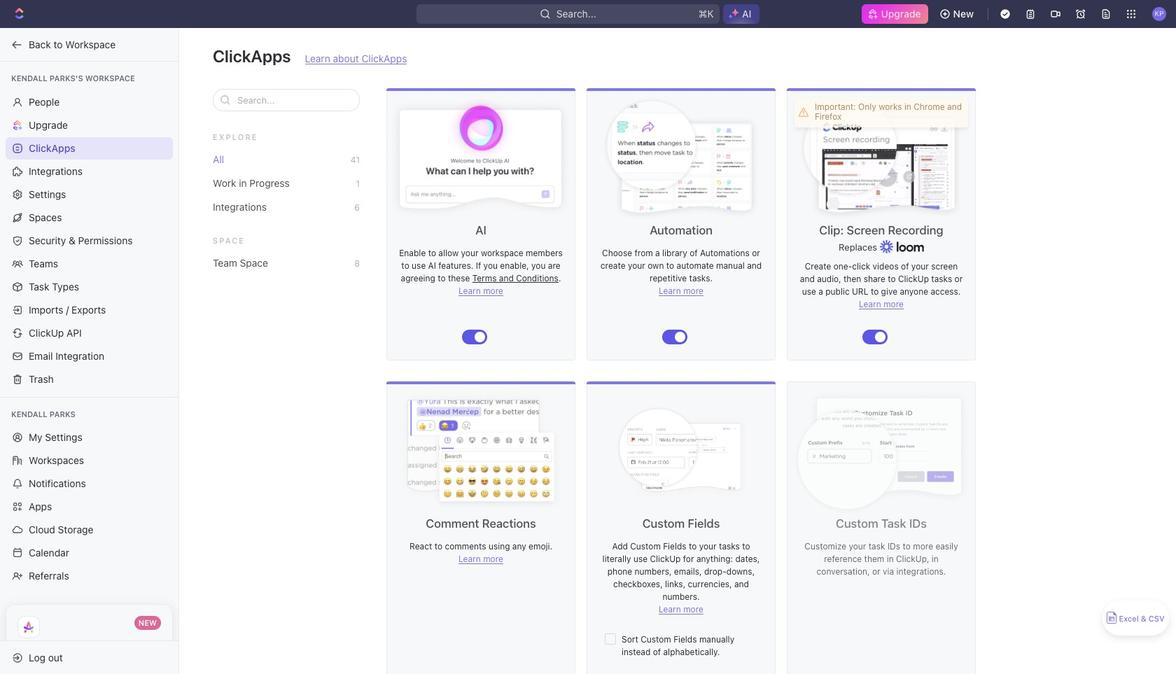 Task type: locate. For each thing, give the bounding box(es) containing it.
0 vertical spatial new
[[953, 8, 974, 20]]

work in progress
[[213, 177, 290, 189]]

kendall for people
[[11, 74, 47, 83]]

2 horizontal spatial clickapps
[[362, 53, 407, 64]]

library
[[662, 248, 687, 258]]

replaces
[[839, 241, 880, 252]]

a up own at the right of page
[[655, 248, 660, 258]]

about
[[333, 53, 359, 64]]

clickapps right about
[[362, 53, 407, 64]]

1 kendall from the top
[[11, 74, 47, 83]]

more up clickup,
[[913, 541, 933, 552]]

types
[[52, 280, 79, 292]]

0 vertical spatial ids
[[909, 517, 927, 531]]

kendall parks
[[11, 409, 75, 418]]

more down terms
[[483, 286, 503, 296]]

8
[[354, 258, 360, 269]]

0 vertical spatial tasks
[[931, 274, 952, 284]]

fields up alphabetically.
[[674, 634, 697, 645]]

email integration link
[[6, 345, 173, 367]]

upgrade link down people link
[[6, 114, 173, 136]]

upgrade left new button
[[881, 8, 921, 20]]

& for csv
[[1141, 614, 1147, 623]]

task up task
[[881, 517, 906, 531]]

conversation,
[[817, 566, 870, 577]]

them
[[864, 554, 884, 564]]

cloud storage
[[29, 524, 93, 536]]

2 vertical spatial fields
[[674, 634, 697, 645]]

and inside choose from a library of automations or create your own to automate manual and repetitive tasks. learn more
[[747, 260, 762, 271]]

integrations down work in progress
[[213, 201, 267, 213]]

excel & csv
[[1119, 614, 1165, 623]]

videos
[[873, 261, 899, 272]]

2 horizontal spatial ai
[[742, 8, 752, 20]]

0 vertical spatial space
[[213, 236, 245, 245]]

learn more link for automation
[[659, 286, 704, 296]]

0 horizontal spatial upgrade link
[[6, 114, 173, 136]]

back to workspace button
[[6, 33, 166, 56]]

1 vertical spatial use
[[802, 286, 816, 297]]

& left csv
[[1141, 614, 1147, 623]]

custom inside "sort custom fields manually instead of alphabetically."
[[641, 634, 671, 645]]

terms and conditions .
[[472, 273, 561, 284]]

learn down comments at the bottom of the page
[[459, 554, 481, 564]]

more inside add custom fields to your tasks to literally use clickup for anything: dates, phone numbers, emails, drop-downs, checkboxes, links, currencies, and numbers. learn more
[[683, 604, 704, 615]]

0 vertical spatial ai
[[742, 8, 752, 20]]

workspace up the kendall parks's workspace
[[65, 38, 116, 50]]

clickup
[[898, 274, 929, 284], [29, 327, 64, 338], [650, 554, 681, 564]]

1 vertical spatial of
[[901, 261, 909, 272]]

clickup up anyone
[[898, 274, 929, 284]]

clickapps up search... text field
[[213, 46, 291, 66]]

learn more link down comments at the bottom of the page
[[459, 554, 503, 564]]

2 vertical spatial use
[[633, 554, 648, 564]]

create
[[805, 261, 831, 272]]

your
[[461, 248, 479, 258], [628, 260, 645, 271], [911, 261, 929, 272], [699, 541, 717, 552], [849, 541, 866, 552]]

reference
[[824, 554, 862, 564]]

space up team
[[213, 236, 245, 245]]

ai up agreeing
[[428, 260, 436, 271]]

0 vertical spatial kendall
[[11, 74, 47, 83]]

excel
[[1119, 614, 1139, 623]]

of
[[690, 248, 698, 258], [901, 261, 909, 272], [653, 647, 661, 657]]

learn down numbers.
[[659, 604, 681, 615]]

apps link
[[6, 496, 173, 518]]

fields inside add custom fields to your tasks to literally use clickup for anything: dates, phone numbers, emails, drop-downs, checkboxes, links, currencies, and numbers. learn more
[[663, 541, 687, 552]]

public
[[826, 286, 850, 297]]

1 horizontal spatial upgrade link
[[861, 4, 928, 24]]

1 horizontal spatial tasks
[[931, 274, 952, 284]]

literally
[[603, 554, 631, 564]]

using
[[489, 541, 510, 552]]

workspace up people link
[[85, 74, 135, 83]]

imports
[[29, 303, 63, 315]]

kendall up people
[[11, 74, 47, 83]]

2 horizontal spatial use
[[802, 286, 816, 297]]

2 horizontal spatial or
[[955, 274, 963, 284]]

clickapps up integrations link
[[29, 142, 75, 154]]

0 horizontal spatial you
[[483, 260, 498, 271]]

you up conditions
[[531, 260, 546, 271]]

1 vertical spatial ai
[[475, 223, 486, 237]]

0 vertical spatial use
[[412, 260, 426, 271]]

only
[[858, 102, 876, 112]]

clickapps link
[[6, 137, 173, 159]]

anything:
[[697, 554, 733, 564]]

1 vertical spatial tasks
[[719, 541, 740, 552]]

1 horizontal spatial you
[[531, 260, 546, 271]]

& right security
[[69, 234, 75, 246]]

0 horizontal spatial or
[[752, 248, 760, 258]]

notifications
[[29, 477, 86, 489]]

in right works
[[904, 102, 911, 112]]

0 horizontal spatial ids
[[888, 541, 900, 552]]

1 horizontal spatial or
[[872, 566, 881, 577]]

cloud storage link
[[6, 519, 173, 541]]

custom right add
[[630, 541, 661, 552]]

1 horizontal spatial new
[[953, 8, 974, 20]]

1 you from the left
[[483, 260, 498, 271]]

workspace for back to workspace
[[65, 38, 116, 50]]

of right instead
[[653, 647, 661, 657]]

space right team
[[240, 257, 268, 269]]

parks's
[[49, 74, 83, 83]]

1 vertical spatial &
[[1141, 614, 1147, 623]]

1 horizontal spatial use
[[633, 554, 648, 564]]

your up reference
[[849, 541, 866, 552]]

more inside choose from a library of automations or create your own to automate manual and repetitive tasks. learn more
[[683, 286, 704, 296]]

learn inside choose from a library of automations or create your own to automate manual and repetitive tasks. learn more
[[659, 286, 681, 296]]

of for automations
[[690, 248, 698, 258]]

0 vertical spatial a
[[655, 248, 660, 258]]

ai inside 'button'
[[742, 8, 752, 20]]

0 horizontal spatial new
[[138, 618, 157, 627]]

choose from a library of automations or create your own to automate manual and repetitive tasks. learn more
[[601, 248, 762, 296]]

excel & csv link
[[1103, 601, 1169, 636]]

access.
[[931, 286, 961, 297]]

custom
[[642, 517, 685, 531], [836, 517, 878, 531], [630, 541, 661, 552], [641, 634, 671, 645]]

own
[[648, 260, 664, 271]]

1 vertical spatial upgrade
[[29, 119, 68, 131]]

one-
[[834, 261, 852, 272]]

your down from
[[628, 260, 645, 271]]

tasks down screen
[[931, 274, 952, 284]]

use up 'numbers,'
[[633, 554, 648, 564]]

0 horizontal spatial clickup
[[29, 327, 64, 338]]

learn inside create one-click videos of your screen and audio, then share to clickup tasks or use a public url to give anyone access. learn more
[[859, 299, 881, 309]]

learn down repetitive
[[659, 286, 681, 296]]

settings
[[29, 188, 66, 200], [45, 431, 82, 443]]

of right videos
[[901, 261, 909, 272]]

use down create
[[802, 286, 816, 297]]

upgrade link left new button
[[861, 4, 928, 24]]

0 vertical spatial upgrade
[[881, 8, 921, 20]]

create
[[601, 260, 626, 271]]

1 horizontal spatial &
[[1141, 614, 1147, 623]]

kendall up my
[[11, 409, 47, 418]]

1 horizontal spatial of
[[690, 248, 698, 258]]

create one-click videos of your screen and audio, then share to clickup tasks or use a public url to give anyone access. learn more
[[800, 261, 963, 309]]

exports
[[71, 303, 106, 315]]

and down downs,
[[734, 579, 749, 589]]

.
[[559, 273, 561, 284]]

fields up for
[[663, 541, 687, 552]]

1 horizontal spatial task
[[881, 517, 906, 531]]

upgrade down people
[[29, 119, 68, 131]]

log out button
[[6, 647, 167, 669]]

back
[[29, 38, 51, 50]]

comment
[[426, 517, 479, 531]]

0 vertical spatial clickup
[[898, 274, 929, 284]]

of up automate
[[690, 248, 698, 258]]

or up access.
[[955, 274, 963, 284]]

settings up spaces
[[29, 188, 66, 200]]

and
[[947, 102, 962, 112], [747, 260, 762, 271], [499, 273, 514, 284], [800, 274, 815, 284], [734, 579, 749, 589]]

in up via
[[887, 554, 894, 564]]

0 horizontal spatial tasks
[[719, 541, 740, 552]]

0 horizontal spatial use
[[412, 260, 426, 271]]

upgrade for top the upgrade link
[[881, 8, 921, 20]]

clickup up 'numbers,'
[[650, 554, 681, 564]]

0 horizontal spatial of
[[653, 647, 661, 657]]

your inside 'enable to allow your workspace members to use ai features. if you enable, you are agreeing to these'
[[461, 248, 479, 258]]

workspace
[[481, 248, 523, 258]]

1 vertical spatial ids
[[888, 541, 900, 552]]

2 kendall from the top
[[11, 409, 47, 418]]

a down audio,
[[819, 286, 823, 297]]

and down enable,
[[499, 273, 514, 284]]

referrals link
[[6, 565, 173, 587]]

are
[[548, 260, 561, 271]]

settings down parks
[[45, 431, 82, 443]]

0 vertical spatial &
[[69, 234, 75, 246]]

learn inside add custom fields to your tasks to literally use clickup for anything: dates, phone numbers, emails, drop-downs, checkboxes, links, currencies, and numbers. learn more
[[659, 604, 681, 615]]

ids
[[909, 517, 927, 531], [888, 541, 900, 552]]

more down using
[[483, 554, 503, 564]]

space
[[213, 236, 245, 245], [240, 257, 268, 269]]

to down share
[[871, 286, 879, 297]]

ai up workspace
[[475, 223, 486, 237]]

links,
[[665, 579, 686, 589]]

or right automations
[[752, 248, 760, 258]]

custom up instead
[[641, 634, 671, 645]]

0 vertical spatial workspace
[[65, 38, 116, 50]]

1 horizontal spatial integrations
[[213, 201, 267, 213]]

more
[[483, 286, 503, 296], [683, 286, 704, 296], [884, 299, 904, 309], [913, 541, 933, 552], [483, 554, 503, 564], [683, 604, 704, 615]]

works
[[879, 102, 902, 112]]

learn inside 'react to comments using any emoji. learn more'
[[459, 554, 481, 564]]

1 vertical spatial a
[[819, 286, 823, 297]]

to right back
[[54, 38, 63, 50]]

1 vertical spatial integrations
[[213, 201, 267, 213]]

more down give
[[884, 299, 904, 309]]

out
[[48, 651, 63, 663]]

settings link
[[6, 183, 173, 205]]

learn more link down terms
[[459, 286, 503, 296]]

upgrade link
[[861, 4, 928, 24], [6, 114, 173, 136]]

0 vertical spatial of
[[690, 248, 698, 258]]

learn down url
[[859, 299, 881, 309]]

clickapps
[[213, 46, 291, 66], [362, 53, 407, 64], [29, 142, 75, 154]]

0 vertical spatial settings
[[29, 188, 66, 200]]

all
[[213, 153, 224, 165]]

fields inside "sort custom fields manually instead of alphabetically."
[[674, 634, 697, 645]]

1 horizontal spatial ai
[[475, 223, 486, 237]]

learn more link down repetitive
[[659, 286, 704, 296]]

1 vertical spatial fields
[[663, 541, 687, 552]]

clickup inside add custom fields to your tasks to literally use clickup for anything: dates, phone numbers, emails, drop-downs, checkboxes, links, currencies, and numbers. learn more
[[650, 554, 681, 564]]

use
[[412, 260, 426, 271], [802, 286, 816, 297], [633, 554, 648, 564]]

0 vertical spatial or
[[752, 248, 760, 258]]

imports / exports link
[[6, 299, 173, 321]]

1 vertical spatial task
[[881, 517, 906, 531]]

1 vertical spatial upgrade link
[[6, 114, 173, 136]]

of inside create one-click videos of your screen and audio, then share to clickup tasks or use a public url to give anyone access. learn more
[[901, 261, 909, 272]]

0 horizontal spatial integrations
[[29, 165, 83, 177]]

kendall
[[11, 74, 47, 83], [11, 409, 47, 418]]

1 horizontal spatial a
[[819, 286, 823, 297]]

calendar
[[29, 547, 69, 559]]

ai right ⌘k
[[742, 8, 752, 20]]

integrations down clickapps link
[[29, 165, 83, 177]]

my
[[29, 431, 42, 443]]

1 vertical spatial settings
[[45, 431, 82, 443]]

2 vertical spatial or
[[872, 566, 881, 577]]

task down teams
[[29, 280, 49, 292]]

custom inside add custom fields to your tasks to literally use clickup for anything: dates, phone numbers, emails, drop-downs, checkboxes, links, currencies, and numbers. learn more
[[630, 541, 661, 552]]

1 vertical spatial or
[[955, 274, 963, 284]]

in inside important: only works in chrome and firefox
[[904, 102, 911, 112]]

learn more link down numbers.
[[659, 604, 704, 615]]

use up agreeing
[[412, 260, 426, 271]]

integrations
[[29, 165, 83, 177], [213, 201, 267, 213]]

learn more link for ai
[[459, 286, 503, 296]]

to up clickup,
[[903, 541, 911, 552]]

ai inside 'enable to allow your workspace members to use ai features. if you enable, you are agreeing to these'
[[428, 260, 436, 271]]

to up dates, at the right bottom of page
[[742, 541, 750, 552]]

1 horizontal spatial upgrade
[[881, 8, 921, 20]]

kendall for my settings
[[11, 409, 47, 418]]

or inside customize your task ids to more easily reference them in clickup, in conversation, or via integrations.
[[872, 566, 881, 577]]

allow
[[439, 248, 459, 258]]

clickup api
[[29, 327, 82, 338]]

1 vertical spatial kendall
[[11, 409, 47, 418]]

to right react
[[435, 541, 443, 552]]

kp button
[[1148, 3, 1171, 25]]

downs,
[[727, 566, 755, 577]]

your inside customize your task ids to more easily reference them in clickup, in conversation, or via integrations.
[[849, 541, 866, 552]]

Search... text field
[[237, 90, 352, 111]]

custom task ids
[[836, 517, 927, 531]]

trash
[[29, 373, 54, 385]]

for
[[683, 554, 694, 564]]

1 vertical spatial space
[[240, 257, 268, 269]]

2 vertical spatial of
[[653, 647, 661, 657]]

2 horizontal spatial clickup
[[898, 274, 929, 284]]

comments
[[445, 541, 486, 552]]

or inside choose from a library of automations or create your own to automate manual and repetitive tasks. learn more
[[752, 248, 760, 258]]

a
[[655, 248, 660, 258], [819, 286, 823, 297]]

and right manual
[[747, 260, 762, 271]]

to inside customize your task ids to more easily reference them in clickup, in conversation, or via integrations.
[[903, 541, 911, 552]]

more down tasks.
[[683, 286, 704, 296]]

to up repetitive
[[666, 260, 674, 271]]

workspace inside button
[[65, 38, 116, 50]]

2 vertical spatial ai
[[428, 260, 436, 271]]

more inside customize your task ids to more easily reference them in clickup, in conversation, or via integrations.
[[913, 541, 933, 552]]

your left screen
[[911, 261, 929, 272]]

manual
[[716, 260, 745, 271]]

your up "if" at the top left
[[461, 248, 479, 258]]

0 horizontal spatial upgrade
[[29, 119, 68, 131]]

clickup inside create one-click videos of your screen and audio, then share to clickup tasks or use a public url to give anyone access. learn more
[[898, 274, 929, 284]]

and down create
[[800, 274, 815, 284]]

ids right task
[[888, 541, 900, 552]]

these
[[448, 273, 470, 284]]

2 vertical spatial clickup
[[650, 554, 681, 564]]

0 horizontal spatial task
[[29, 280, 49, 292]]

kendall parks's workspace
[[11, 74, 135, 83]]

notifications link
[[6, 473, 173, 495]]

ids up clickup,
[[909, 517, 927, 531]]

and right chrome on the right top of page
[[947, 102, 962, 112]]

or left via
[[872, 566, 881, 577]]

1 horizontal spatial clickup
[[650, 554, 681, 564]]

fields up anything:
[[688, 517, 720, 531]]

of inside choose from a library of automations or create your own to automate manual and repetitive tasks. learn more
[[690, 248, 698, 258]]

your up anything:
[[699, 541, 717, 552]]

you right "if" at the top left
[[483, 260, 498, 271]]

0 vertical spatial task
[[29, 280, 49, 292]]

more down numbers.
[[683, 604, 704, 615]]

2 horizontal spatial of
[[901, 261, 909, 272]]

0 horizontal spatial a
[[655, 248, 660, 258]]

tasks up anything:
[[719, 541, 740, 552]]

to inside "back to workspace" button
[[54, 38, 63, 50]]

0 horizontal spatial &
[[69, 234, 75, 246]]

clickup down imports on the left top of the page
[[29, 327, 64, 338]]

1 vertical spatial workspace
[[85, 74, 135, 83]]

0 horizontal spatial ai
[[428, 260, 436, 271]]

learn more link for comment reactions
[[459, 554, 503, 564]]



Task type: describe. For each thing, give the bounding box(es) containing it.
a inside choose from a library of automations or create your own to automate manual and repetitive tasks. learn more
[[655, 248, 660, 258]]

0 vertical spatial integrations
[[29, 165, 83, 177]]

permissions
[[78, 234, 133, 246]]

use inside add custom fields to your tasks to literally use clickup for anything: dates, phone numbers, emails, drop-downs, checkboxes, links, currencies, and numbers. learn more
[[633, 554, 648, 564]]

important: only works in chrome and firefox
[[815, 102, 962, 122]]

react to comments using any emoji. learn more
[[410, 541, 552, 564]]

and inside create one-click videos of your screen and audio, then share to clickup tasks or use a public url to give anyone access. learn more
[[800, 274, 815, 284]]

numbers,
[[635, 566, 672, 577]]

react
[[410, 541, 432, 552]]

use inside create one-click videos of your screen and audio, then share to clickup tasks or use a public url to give anyone access. learn more
[[802, 286, 816, 297]]

teams link
[[6, 252, 173, 275]]

storage
[[58, 524, 93, 536]]

to inside 'react to comments using any emoji. learn more'
[[435, 541, 443, 552]]

tasks.
[[689, 273, 713, 284]]

my settings link
[[6, 426, 173, 449]]

tasks inside add custom fields to your tasks to literally use clickup for anything: dates, phone numbers, emails, drop-downs, checkboxes, links, currencies, and numbers. learn more
[[719, 541, 740, 552]]

ai button
[[723, 4, 759, 24]]

sort
[[622, 634, 638, 645]]

imports / exports
[[29, 303, 106, 315]]

custom up task
[[836, 517, 878, 531]]

0 vertical spatial upgrade link
[[861, 4, 928, 24]]

new inside button
[[953, 8, 974, 20]]

features.
[[438, 260, 473, 271]]

1 vertical spatial clickup
[[29, 327, 64, 338]]

custom up for
[[642, 517, 685, 531]]

1 horizontal spatial ids
[[909, 517, 927, 531]]

tasks inside create one-click videos of your screen and audio, then share to clickup tasks or use a public url to give anyone access. learn more
[[931, 274, 952, 284]]

csv
[[1149, 614, 1165, 623]]

team
[[213, 257, 237, 269]]

use inside 'enable to allow your workspace members to use ai features. if you enable, you are agreeing to these'
[[412, 260, 426, 271]]

conditions
[[516, 273, 559, 284]]

integrations link
[[6, 160, 173, 182]]

ids inside customize your task ids to more easily reference them in clickup, in conversation, or via integrations.
[[888, 541, 900, 552]]

workspace for kendall parks's workspace
[[85, 74, 135, 83]]

members
[[526, 248, 563, 258]]

clickup,
[[896, 554, 929, 564]]

emails,
[[674, 566, 702, 577]]

terms and conditions link
[[472, 273, 559, 284]]

parks
[[49, 409, 75, 418]]

more inside create one-click videos of your screen and audio, then share to clickup tasks or use a public url to give anyone access. learn more
[[884, 299, 904, 309]]

fields for to
[[663, 541, 687, 552]]

security & permissions link
[[6, 229, 173, 252]]

6
[[354, 202, 360, 213]]

learn left about
[[305, 53, 330, 64]]

more inside 'react to comments using any emoji. learn more'
[[483, 554, 503, 564]]

kp
[[1155, 9, 1164, 18]]

of inside "sort custom fields manually instead of alphabetically."
[[653, 647, 661, 657]]

2 you from the left
[[531, 260, 546, 271]]

task types link
[[6, 275, 173, 298]]

team space
[[213, 257, 268, 269]]

teams
[[29, 257, 58, 269]]

customize
[[805, 541, 846, 552]]

task types
[[29, 280, 79, 292]]

trash link
[[6, 368, 173, 390]]

learn more link down give
[[859, 299, 904, 309]]

to left these
[[438, 273, 446, 284]]

comment reactions
[[426, 517, 536, 531]]

to up for
[[689, 541, 697, 552]]

apps
[[29, 501, 52, 512]]

upgrade for left the upgrade link
[[29, 119, 68, 131]]

checkboxes,
[[613, 579, 663, 589]]

to inside choose from a library of automations or create your own to automate manual and repetitive tasks. learn more
[[666, 260, 674, 271]]

add
[[612, 541, 628, 552]]

dates,
[[735, 554, 760, 564]]

easily
[[936, 541, 958, 552]]

to down enable
[[401, 260, 409, 271]]

1 vertical spatial new
[[138, 618, 157, 627]]

in down easily
[[932, 554, 939, 564]]

choose
[[602, 248, 632, 258]]

progress
[[249, 177, 290, 189]]

and inside important: only works in chrome and firefox
[[947, 102, 962, 112]]

referrals
[[29, 570, 69, 582]]

emoji.
[[529, 541, 552, 552]]

sort custom fields manually instead of alphabetically.
[[622, 634, 735, 657]]

automate
[[677, 260, 714, 271]]

learn more link for custom fields
[[659, 604, 704, 615]]

alphabetically.
[[663, 647, 720, 657]]

enable to allow your workspace members to use ai features. if you enable, you are agreeing to these
[[399, 248, 563, 284]]

chrome
[[914, 102, 945, 112]]

0 horizontal spatial clickapps
[[29, 142, 75, 154]]

integration
[[56, 350, 104, 362]]

a inside create one-click videos of your screen and audio, then share to clickup tasks or use a public url to give anyone access. learn more
[[819, 286, 823, 297]]

recording
[[888, 223, 944, 237]]

phone
[[608, 566, 632, 577]]

automations
[[700, 248, 750, 258]]

search...
[[557, 8, 597, 20]]

or inside create one-click videos of your screen and audio, then share to clickup tasks or use a public url to give anyone access. learn more
[[955, 274, 963, 284]]

learn down these
[[459, 286, 481, 296]]

cloud
[[29, 524, 55, 536]]

explore
[[213, 132, 258, 141]]

work
[[213, 177, 236, 189]]

new button
[[934, 3, 982, 25]]

& for permissions
[[69, 234, 75, 246]]

to left the "allow"
[[428, 248, 436, 258]]

click
[[852, 261, 870, 272]]

numbers.
[[663, 592, 700, 602]]

workspaces
[[29, 454, 84, 466]]

enable
[[399, 248, 426, 258]]

your inside create one-click videos of your screen and audio, then share to clickup tasks or use a public url to give anyone access. learn more
[[911, 261, 929, 272]]

in right 'work'
[[239, 177, 247, 189]]

any
[[512, 541, 526, 552]]

spaces
[[29, 211, 62, 223]]

your inside add custom fields to your tasks to literally use clickup for anything: dates, phone numbers, emails, drop-downs, checkboxes, links, currencies, and numbers. learn more
[[699, 541, 717, 552]]

learn more
[[459, 286, 503, 296]]

custom fields
[[642, 517, 720, 531]]

/
[[66, 303, 69, 315]]

your inside choose from a library of automations or create your own to automate manual and repetitive tasks. learn more
[[628, 260, 645, 271]]

and inside add custom fields to your tasks to literally use clickup for anything: dates, phone numbers, emails, drop-downs, checkboxes, links, currencies, and numbers. learn more
[[734, 579, 749, 589]]

my settings
[[29, 431, 82, 443]]

0 vertical spatial fields
[[688, 517, 720, 531]]

share
[[864, 274, 886, 284]]

manually
[[699, 634, 735, 645]]

to up give
[[888, 274, 896, 284]]

fields for manually
[[674, 634, 697, 645]]

1 horizontal spatial clickapps
[[213, 46, 291, 66]]

1
[[356, 179, 360, 189]]

audio,
[[817, 274, 841, 284]]

repetitive
[[650, 273, 687, 284]]

of for your
[[901, 261, 909, 272]]

learn about clickapps link
[[305, 53, 407, 64]]

security
[[29, 234, 66, 246]]

give
[[881, 286, 898, 297]]

clip:
[[819, 223, 844, 237]]

41
[[351, 155, 360, 165]]

people link
[[6, 91, 173, 113]]



Task type: vqa. For each thing, say whether or not it's contained in the screenshot.
the Sheets
no



